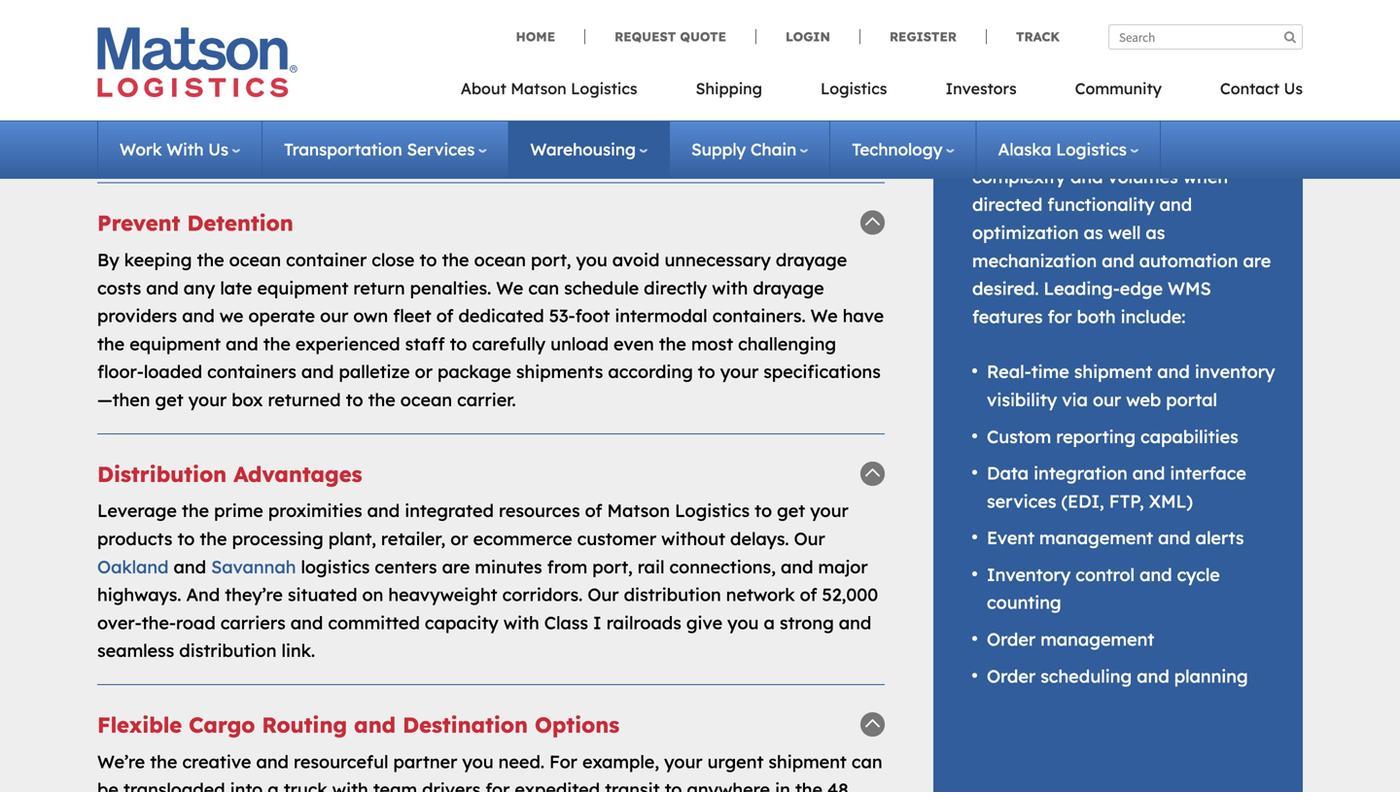 Task type: describe. For each thing, give the bounding box(es) containing it.
and right ca
[[488, 82, 521, 104]]

0 horizontal spatial distribution
[[179, 640, 277, 662]]

highways.
[[97, 584, 181, 606]]

and down keeping
[[146, 277, 179, 299]]

custom reporting capabilities link
[[987, 426, 1239, 448]]

the down time. on the top
[[274, 82, 302, 104]]

truck
[[284, 779, 327, 793]]

to-
[[1158, 82, 1183, 104]]

to down most at the top
[[698, 361, 716, 383]]

can inside by keeping the ocean container close to the ocean port, you avoid unnecessary drayage costs and any late equipment return penalties. we can schedule directly with drayage providers and we operate our own fleet of dedicated 53-foot intermodal containers. we have the equipment and the experienced staff to carefully unload even the most challenging floor-loaded containers and palletize or package shipments according to your specifications —then get your box returned to the ocean carrier.
[[529, 277, 559, 299]]

and up returned
[[301, 361, 334, 383]]

containers inside by keeping the ocean container close to the ocean port, you avoid unnecessary drayage costs and any late equipment return penalties. we can schedule directly with drayage providers and we operate our own fleet of dedicated 53-foot intermodal containers. we have the equipment and the experienced staff to carefully unload even the most challenging floor-loaded containers and palletize or package shipments according to your specifications —then get your box returned to the ocean carrier.
[[207, 361, 297, 383]]

transportation
[[284, 139, 402, 160]]

warehousing
[[530, 139, 636, 160]]

process
[[1197, 138, 1262, 160]]

logistics link
[[792, 73, 917, 113]]

the left next
[[159, 138, 187, 160]]

to down palletize
[[346, 389, 363, 411]]

matson inside about matson logistics link
[[511, 79, 567, 98]]

0 horizontal spatial equipment
[[130, 333, 221, 355]]

and up 'alaska logistics'
[[1048, 110, 1080, 132]]

flexible
[[97, 712, 182, 739]]

rail inside "if you need to expedite or reroute shipments due to terminal and rail congestion, we can help make up for lost time. we dray your container to our bonded logistics centers located just 10 minutes from the ports of oakland, ca and savannah, ga. we'll get your goods from ocean containers into 53-foot domestic trailers or intermodal containers and give you a fast turn to the next leg of your distribution."
[[656, 26, 683, 48]]

and down operate on the left top of the page
[[226, 333, 258, 355]]

1 vertical spatial volumes
[[1108, 166, 1179, 188]]

containers.
[[713, 305, 806, 327]]

to right products
[[177, 528, 195, 550]]

to right close
[[420, 249, 437, 271]]

you right if
[[117, 26, 149, 48]]

routing
[[262, 712, 347, 739]]

request
[[615, 29, 676, 45]]

the right in
[[795, 779, 823, 793]]

over-
[[97, 612, 142, 634]]

chain
[[751, 139, 797, 160]]

control
[[1076, 564, 1135, 586]]

logistics down bonded
[[571, 79, 638, 98]]

register
[[890, 29, 957, 45]]

you down goods
[[791, 110, 823, 132]]

savannah
[[211, 556, 296, 578]]

we inside by keeping the ocean container close to the ocean port, you avoid unnecessary drayage costs and any late equipment return penalties. we can schedule directly with drayage providers and we operate our own fleet of dedicated 53-foot intermodal containers. we have the equipment and the experienced staff to carefully unload even the most challenging floor-loaded containers and palletize or package shipments according to your specifications —then get your box returned to the ocean carrier.
[[220, 305, 244, 327]]

of inside leverage the prime proximities and integrated resources of matson logistics to get your products to the processing plant, retailer, or ecommerce customer without delays. our oakland and savannah
[[585, 500, 602, 522]]

medium
[[1183, 82, 1252, 104]]

and inside inventory control and cycle counting
[[1140, 564, 1173, 586]]

or inside by keeping the ocean container close to the ocean port, you avoid unnecessary drayage costs and any late equipment return penalties. we can schedule directly with drayage providers and we operate our own fleet of dedicated 53-foot intermodal containers. we have the equipment and the experienced staff to carefully unload even the most challenging floor-loaded containers and palletize or package shipments according to your specifications —then get your box returned to the ocean carrier.
[[415, 361, 433, 383]]

foot inside by keeping the ocean container close to the ocean port, you avoid unnecessary drayage costs and any late equipment return penalties. we can schedule directly with drayage providers and we operate our own fleet of dedicated 53-foot intermodal containers. we have the equipment and the experienced staff to carefully unload even the most challenging floor-loaded containers and palletize or package shipments according to your specifications —then get your box returned to the ocean carrier.
[[575, 305, 610, 327]]

by
[[97, 249, 119, 271]]

leg
[[234, 138, 259, 160]]

for down leading-
[[1048, 306, 1072, 328]]

data
[[987, 463, 1029, 484]]

choose
[[973, 26, 1035, 48]]

us inside "link"
[[1284, 79, 1303, 98]]

container inside by keeping the ocean container close to the ocean port, you avoid unnecessary drayage costs and any late equipment return penalties. we can schedule directly with drayage providers and we operate our own fleet of dedicated 53-foot intermodal containers. we have the equipment and the experienced staff to carefully unload even the most challenging floor-loaded containers and palletize or package shipments according to your specifications —then get your box returned to the ocean carrier.
[[286, 249, 367, 271]]

you inside we're the creative and resourceful partner you need. for example, your urgent shipment can be transloaded into a truck with team drivers for expedited transit to anywhere in the 4
[[462, 751, 494, 773]]

make
[[138, 54, 185, 76]]

fast
[[844, 110, 876, 132]]

of right leg
[[264, 138, 282, 160]]

and up "and"
[[174, 556, 206, 578]]

the up the 'according'
[[659, 333, 687, 355]]

inventory control and cycle counting
[[987, 564, 1220, 614]]

directed
[[973, 194, 1043, 216]]

keeping
[[124, 249, 192, 271]]

corridors.
[[502, 584, 583, 606]]

data integration and interface services (edi, ftp, xml) link
[[987, 463, 1247, 512]]

need.
[[499, 751, 545, 773]]

your up oakland, on the top left
[[404, 54, 442, 76]]

we'll
[[655, 82, 695, 104]]

and down any
[[182, 305, 215, 327]]

get inside "if you need to expedite or reroute shipments due to terminal and rail congestion, we can help make up for lost time. we dray your container to our bonded logistics centers located just 10 minutes from the ports of oakland, ca and savannah, ga. we'll get your goods from ocean containers into 53-foot domestic trailers or intermodal containers and give you a fast turn to the next leg of your distribution."
[[700, 82, 728, 104]]

your left goods
[[733, 82, 772, 104]]

trailers
[[434, 110, 493, 132]]

order scheduling and planning link
[[987, 666, 1249, 687]]

choose
[[1203, 110, 1263, 132]]

backtop image for advantages
[[861, 462, 885, 486]]

reroute
[[325, 26, 387, 48]]

management inside choose our synapse® wms for rapid implementation and affordable management of light-to-medium volumes and processes. or choose redprairie® wms for high-process complexity and volumes when directed functionality and optimization as well as mechanization and automation are desired. leading-edge wms features for both include:
[[973, 82, 1086, 104]]

savannah link
[[211, 556, 296, 578]]

resourceful
[[294, 751, 389, 773]]

your right leg
[[286, 138, 325, 160]]

capacity
[[425, 612, 499, 634]]

logistics inside "if you need to expedite or reroute shipments due to terminal and rail congestion, we can help make up for lost time. we dray your container to our bonded logistics centers located just 10 minutes from the ports of oakland, ca and savannah, ga. we'll get your goods from ocean containers into 53-foot domestic trailers or intermodal containers and give you a fast turn to the next leg of your distribution."
[[658, 54, 727, 76]]

have
[[843, 305, 884, 327]]

distribution advantages
[[97, 461, 362, 488]]

shipments inside by keeping the ocean container close to the ocean port, you avoid unnecessary drayage costs and any late equipment return penalties. we can schedule directly with drayage providers and we operate our own fleet of dedicated 53-foot intermodal containers. we have the equipment and the experienced staff to carefully unload even the most challenging floor-loaded containers and palletize or package shipments according to your specifications —then get your box returned to the ocean carrier.
[[516, 361, 603, 383]]

and inside 'real-time shipment and inventory visibility via our web portal'
[[1158, 361, 1190, 383]]

options
[[535, 712, 620, 739]]

return
[[353, 277, 405, 299]]

matson logistics image
[[97, 27, 298, 97]]

our inside 'real-time shipment and inventory visibility via our web portal'
[[1093, 389, 1122, 411]]

the down operate on the left top of the page
[[263, 333, 291, 355]]

you inside by keeping the ocean container close to the ocean port, you avoid unnecessary drayage costs and any late equipment return penalties. we can schedule directly with drayage providers and we operate our own fleet of dedicated 53-foot intermodal containers. we have the equipment and the experienced staff to carefully unload even the most challenging floor-loaded containers and palletize or package shipments according to your specifications —then get your box returned to the ocean carrier.
[[576, 249, 608, 271]]

complexity
[[973, 166, 1066, 188]]

0 vertical spatial wms
[[1159, 26, 1203, 48]]

for down processes.
[[1124, 138, 1148, 160]]

creative
[[182, 751, 251, 773]]

track link
[[986, 29, 1060, 45]]

0 vertical spatial drayage
[[776, 249, 847, 271]]

your left 'box'
[[188, 389, 227, 411]]

to right turn
[[137, 138, 154, 160]]

port, inside by keeping the ocean container close to the ocean port, you avoid unnecessary drayage costs and any late equipment return penalties. we can schedule directly with drayage providers and we operate our own fleet of dedicated 53-foot intermodal containers. we have the equipment and the experienced staff to carefully unload even the most challenging floor-loaded containers and palletize or package shipments according to your specifications —then get your box returned to the ocean carrier.
[[531, 249, 571, 271]]

most
[[691, 333, 733, 355]]

providers
[[97, 305, 177, 327]]

shipment inside 'real-time shipment and inventory visibility via our web portal'
[[1075, 361, 1153, 383]]

to up package
[[450, 333, 467, 355]]

logistics down processes.
[[1056, 139, 1127, 160]]

of inside choose our synapse® wms for rapid implementation and affordable management of light-to-medium volumes and processes. or choose redprairie® wms for high-process complexity and volumes when directed functionality and optimization as well as mechanization and automation are desired. leading-edge wms features for both include:
[[1091, 82, 1109, 104]]

and up network
[[781, 556, 814, 578]]

customer
[[577, 528, 657, 550]]

the up any
[[197, 249, 224, 271]]

congestion,
[[688, 26, 786, 48]]

own
[[353, 305, 388, 327]]

1 as from the left
[[1084, 222, 1104, 244]]

backtop image for detention
[[861, 211, 885, 235]]

containers up next
[[154, 110, 243, 132]]

your inside leverage the prime proximities and integrated resources of matson logistics to get your products to the processing plant, retailer, or ecommerce customer without delays. our oakland and savannah
[[810, 500, 849, 522]]

avoid
[[613, 249, 660, 271]]

integration
[[1034, 463, 1128, 484]]

transit
[[605, 779, 660, 793]]

minutes inside "if you need to expedite or reroute shipments due to terminal and rail congestion, we can help make up for lost time. we dray your container to our bonded logistics centers located just 10 minutes from the ports of oakland, ca and savannah, ga. we'll get your goods from ocean containers into 53-foot domestic trailers or intermodal containers and give you a fast turn to the next leg of your distribution."
[[157, 82, 224, 104]]

operate
[[248, 305, 315, 327]]

(edi,
[[1062, 491, 1105, 512]]

help
[[97, 54, 133, 76]]

the left prime
[[182, 500, 209, 522]]

logistics centers are minutes from port, rail connections, and major highways. and they're situated on heavyweight corridors. our distribution network of 52,000 over-the-road carriers and committed capacity with class i railroads give you a strong and seamless distribution link.
[[97, 556, 878, 662]]

and up the resourceful on the bottom left
[[354, 712, 396, 739]]

for up affordable
[[1208, 26, 1232, 48]]

for
[[550, 751, 578, 773]]

data integration and interface services (edi, ftp, xml)
[[987, 463, 1247, 512]]

and up "functionality"
[[1071, 166, 1103, 188]]

drivers
[[422, 779, 481, 793]]

affordable
[[1149, 54, 1238, 76]]

anywhere
[[687, 779, 770, 793]]

your down most at the top
[[720, 361, 759, 383]]

we inside "if you need to expedite or reroute shipments due to terminal and rail congestion, we can help make up for lost time. we dray your container to our bonded logistics centers located just 10 minutes from the ports of oakland, ca and savannah, ga. we'll get your goods from ocean containers into 53-foot domestic trailers or intermodal containers and give you a fast turn to the next leg of your distribution."
[[328, 54, 355, 76]]

and up supply at the top of the page
[[713, 110, 745, 132]]

network
[[726, 584, 795, 606]]

we're the creative and resourceful partner you need. for example, your urgent shipment can be transloaded into a truck with team drivers for expedited transit to anywhere in the 4
[[97, 751, 883, 793]]

transportation services
[[284, 139, 475, 160]]

and up link.
[[291, 612, 323, 634]]

53- inside by keeping the ocean container close to the ocean port, you avoid unnecessary drayage costs and any late equipment return penalties. we can schedule directly with drayage providers and we operate our own fleet of dedicated 53-foot intermodal containers. we have the equipment and the experienced staff to carefully unload even the most challenging floor-loaded containers and palletize or package shipments according to your specifications —then get your box returned to the ocean carrier.
[[549, 305, 575, 327]]

and down well
[[1102, 250, 1135, 272]]

get inside leverage the prime proximities and integrated resources of matson logistics to get your products to the processing plant, retailer, or ecommerce customer without delays. our oakland and savannah
[[777, 500, 806, 522]]

order for order management
[[987, 629, 1036, 651]]

top menu navigation
[[461, 73, 1303, 113]]

custom reporting capabilities
[[987, 426, 1239, 448]]

2 vertical spatial wms
[[1168, 278, 1212, 300]]

1 horizontal spatial we
[[496, 277, 524, 299]]

automation
[[1140, 250, 1239, 272]]

real-time shipment and inventory visibility via our web portal link
[[987, 361, 1276, 411]]

distribution.
[[330, 138, 431, 160]]

need
[[154, 26, 196, 48]]

loaded
[[144, 361, 202, 383]]

urgent
[[708, 751, 764, 773]]

specifications
[[764, 361, 881, 383]]

carriers
[[221, 612, 286, 634]]

experienced
[[296, 333, 400, 355]]

logistics up fast
[[821, 79, 887, 98]]

retailer,
[[381, 528, 446, 550]]

shipment inside we're the creative and resourceful partner you need. for example, your urgent shipment can be transloaded into a truck with team drivers for expedited transit to anywhere in the 4
[[769, 751, 847, 773]]

our inside by keeping the ocean container close to the ocean port, you avoid unnecessary drayage costs and any late equipment return penalties. we can schedule directly with drayage providers and we operate our own fleet of dedicated 53-foot intermodal containers. we have the equipment and the experienced staff to carefully unload even the most challenging floor-loaded containers and palletize or package shipments according to your specifications —then get your box returned to the ocean carrier.
[[320, 305, 349, 327]]

with inside we're the creative and resourceful partner you need. for example, your urgent shipment can be transloaded into a truck with team drivers for expedited transit to anywhere in the 4
[[332, 779, 368, 793]]

the down palletize
[[368, 389, 396, 411]]

edge
[[1120, 278, 1163, 300]]

0 vertical spatial equipment
[[257, 277, 349, 299]]

can inside "if you need to expedite or reroute shipments due to terminal and rail congestion, we can help make up for lost time. we dray your container to our bonded logistics centers located just 10 minutes from the ports of oakland, ca and savannah, ga. we'll get your goods from ocean containers into 53-foot domestic trailers or intermodal containers and give you a fast turn to the next leg of your distribution."
[[820, 26, 851, 48]]

0 horizontal spatial from
[[229, 82, 269, 104]]

of down dray on the left top of the page
[[356, 82, 373, 104]]

railroads
[[607, 612, 682, 634]]

ocean up late
[[229, 249, 281, 271]]

logistics inside leverage the prime proximities and integrated resources of matson logistics to get your products to the processing plant, retailer, or ecommerce customer without delays. our oakland and savannah
[[675, 500, 750, 522]]

time
[[1032, 361, 1070, 383]]

53- inside "if you need to expedite or reroute shipments due to terminal and rail congestion, we can help make up for lost time. we dray your container to our bonded logistics centers located just 10 minutes from the ports of oakland, ca and savannah, ga. we'll get your goods from ocean containers into 53-foot domestic trailers or intermodal containers and give you a fast turn to the next leg of your distribution."
[[286, 110, 312, 132]]

our inside logistics centers are minutes from port, rail connections, and major highways. and they're situated on heavyweight corridors. our distribution network of 52,000 over-the-road carriers and committed capacity with class i railroads give you a strong and seamless distribution link.
[[588, 584, 619, 606]]

to up up
[[201, 26, 218, 48]]

about matson logistics link
[[461, 73, 667, 113]]

distribution
[[97, 461, 227, 488]]

logistics inside logistics centers are minutes from port, rail connections, and major highways. and they're situated on heavyweight corridors. our distribution network of 52,000 over-the-road carriers and committed capacity with class i railroads give you a strong and seamless distribution link.
[[301, 556, 370, 578]]

via
[[1062, 389, 1088, 411]]

and inside we're the creative and resourceful partner you need. for example, your urgent shipment can be transloaded into a truck with team drivers for expedited transit to anywhere in the 4
[[256, 751, 289, 773]]

domestic
[[352, 110, 429, 132]]



Task type: vqa. For each thing, say whether or not it's contained in the screenshot.
11:18
no



Task type: locate. For each thing, give the bounding box(es) containing it.
1 vertical spatial into
[[230, 779, 263, 793]]

we down late
[[220, 305, 244, 327]]

logistics down quote
[[658, 54, 727, 76]]

0 horizontal spatial centers
[[375, 556, 437, 578]]

and inside data integration and interface services (edi, ftp, xml)
[[1133, 463, 1165, 484]]

team
[[373, 779, 417, 793]]

0 vertical spatial volumes
[[973, 110, 1043, 132]]

0 vertical spatial container
[[447, 54, 528, 76]]

a left fast
[[828, 110, 839, 132]]

alaska
[[998, 139, 1052, 160]]

ocean
[[97, 110, 149, 132], [229, 249, 281, 271], [474, 249, 526, 271], [401, 389, 452, 411]]

2 horizontal spatial get
[[777, 500, 806, 522]]

and down xml)
[[1159, 527, 1191, 549]]

foot down schedule
[[575, 305, 610, 327]]

xml)
[[1149, 491, 1193, 512]]

1 vertical spatial wms
[[1075, 138, 1119, 160]]

redprairie®
[[973, 138, 1071, 160]]

into up leg
[[248, 110, 281, 132]]

or down integrated at bottom
[[451, 528, 468, 550]]

work with us
[[120, 139, 229, 160]]

1 horizontal spatial port,
[[593, 556, 633, 578]]

1 horizontal spatial us
[[1284, 79, 1303, 98]]

1 vertical spatial we
[[496, 277, 524, 299]]

supply chain
[[692, 139, 797, 160]]

when
[[1183, 166, 1229, 188]]

or inside leverage the prime proximities and integrated resources of matson logistics to get your products to the processing plant, retailer, or ecommerce customer without delays. our oakland and savannah
[[451, 528, 468, 550]]

order for order scheduling and planning
[[987, 666, 1036, 687]]

the up floor-
[[97, 333, 125, 355]]

light-
[[1114, 82, 1158, 104]]

and up bonded
[[619, 26, 651, 48]]

0 vertical spatial we
[[328, 54, 355, 76]]

transloaded
[[123, 779, 225, 793]]

0 vertical spatial we
[[791, 26, 815, 48]]

backtop image
[[861, 211, 885, 235], [861, 462, 885, 486]]

supply
[[692, 139, 746, 160]]

minutes
[[157, 82, 224, 104], [475, 556, 542, 578]]

get
[[700, 82, 728, 104], [155, 389, 184, 411], [777, 500, 806, 522]]

0 horizontal spatial us
[[208, 139, 229, 160]]

interface
[[1170, 463, 1247, 484]]

1 horizontal spatial matson
[[607, 500, 670, 522]]

to right due
[[521, 26, 538, 48]]

a down network
[[764, 612, 775, 634]]

our up i
[[588, 584, 619, 606]]

1 vertical spatial order
[[987, 666, 1036, 687]]

our up implementation
[[1040, 26, 1068, 48]]

shipping
[[696, 79, 763, 98]]

backtop image
[[861, 713, 885, 737]]

0 vertical spatial distribution
[[624, 584, 721, 606]]

2 horizontal spatial a
[[828, 110, 839, 132]]

or
[[302, 26, 320, 48], [498, 110, 516, 132], [415, 361, 433, 383], [451, 528, 468, 550]]

0 vertical spatial management
[[973, 82, 1086, 104]]

our inside leverage the prime proximities and integrated resources of matson logistics to get your products to the processing plant, retailer, or ecommerce customer without delays. our oakland and savannah
[[794, 528, 826, 550]]

1 horizontal spatial shipments
[[516, 361, 603, 383]]

1 horizontal spatial from
[[547, 556, 588, 578]]

—then
[[97, 389, 150, 411]]

1 horizontal spatial get
[[700, 82, 728, 104]]

ocean inside "if you need to expedite or reroute shipments due to terminal and rail congestion, we can help make up for lost time. we dray your container to our bonded logistics centers located just 10 minutes from the ports of oakland, ca and savannah, ga. we'll get your goods from ocean containers into 53-foot domestic trailers or intermodal containers and give you a fast turn to the next leg of your distribution."
[[97, 110, 149, 132]]

0 vertical spatial shipments
[[392, 26, 478, 48]]

desired.
[[973, 278, 1039, 300]]

1 vertical spatial with
[[504, 612, 540, 634]]

of inside logistics centers are minutes from port, rail connections, and major highways. and they're situated on heavyweight corridors. our distribution network of 52,000 over-the-road carriers and committed capacity with class i railroads give you a strong and seamless distribution link.
[[800, 584, 817, 606]]

management up scheduling
[[1041, 629, 1155, 651]]

products
[[97, 528, 173, 550]]

1 horizontal spatial intermodal
[[615, 305, 708, 327]]

you inside logistics centers are minutes from port, rail connections, and major highways. and they're situated on heavyweight corridors. our distribution network of 52,000 over-the-road carriers and committed capacity with class i railroads give you a strong and seamless distribution link.
[[728, 612, 759, 634]]

features
[[973, 306, 1043, 328]]

1 backtop image from the top
[[861, 211, 885, 235]]

1 vertical spatial shipments
[[516, 361, 603, 383]]

0 vertical spatial our
[[794, 528, 826, 550]]

0 horizontal spatial as
[[1084, 222, 1104, 244]]

2 horizontal spatial from
[[834, 82, 874, 104]]

1 vertical spatial rail
[[638, 556, 665, 578]]

0 vertical spatial into
[[248, 110, 281, 132]]

work with us link
[[120, 139, 240, 160]]

ca
[[459, 82, 484, 104]]

1 vertical spatial container
[[286, 249, 367, 271]]

prime
[[214, 500, 263, 522]]

None search field
[[1109, 24, 1303, 50]]

order management
[[987, 629, 1155, 651]]

are right automation
[[1243, 250, 1272, 272]]

partner
[[393, 751, 457, 773]]

just
[[97, 82, 128, 104]]

your inside we're the creative and resourceful partner you need. for example, your urgent shipment can be transloaded into a truck with team drivers for expedited transit to anywhere in the 4
[[664, 751, 703, 773]]

intermodal inside "if you need to expedite or reroute shipments due to terminal and rail congestion, we can help make up for lost time. we dray your container to our bonded logistics centers located just 10 minutes from the ports of oakland, ca and savannah, ga. we'll get your goods from ocean containers into 53-foot domestic trailers or intermodal containers and give you a fast turn to the next leg of your distribution."
[[521, 110, 614, 132]]

the
[[274, 82, 302, 104], [159, 138, 187, 160], [197, 249, 224, 271], [442, 249, 469, 271], [97, 333, 125, 355], [263, 333, 291, 355], [659, 333, 687, 355], [368, 389, 396, 411], [182, 500, 209, 522], [200, 528, 227, 550], [150, 751, 177, 773], [795, 779, 823, 793]]

1 vertical spatial a
[[764, 612, 775, 634]]

contact
[[1221, 79, 1280, 98]]

distribution down carriers
[[179, 640, 277, 662]]

work
[[120, 139, 162, 160]]

0 horizontal spatial foot
[[312, 110, 347, 132]]

flexible cargo routing and destination options
[[97, 712, 620, 739]]

of down the penalties.
[[436, 305, 454, 327]]

of up strong
[[800, 584, 817, 606]]

synapse®
[[1073, 26, 1154, 48]]

0 vertical spatial intermodal
[[521, 110, 614, 132]]

0 horizontal spatial minutes
[[157, 82, 224, 104]]

2 order from the top
[[987, 666, 1036, 687]]

for down need.
[[486, 779, 510, 793]]

advantages
[[234, 461, 362, 488]]

0 vertical spatial rail
[[656, 26, 683, 48]]

0 horizontal spatial 53-
[[286, 110, 312, 132]]

the up the penalties.
[[442, 249, 469, 271]]

mechanization
[[973, 250, 1097, 272]]

and left "planning"
[[1137, 666, 1170, 687]]

track
[[1016, 29, 1060, 45]]

1 horizontal spatial centers
[[732, 54, 794, 76]]

container inside "if you need to expedite or reroute shipments due to terminal and rail congestion, we can help make up for lost time. we dray your container to our bonded logistics centers located just 10 minutes from the ports of oakland, ca and savannah, ga. we'll get your goods from ocean containers into 53-foot domestic trailers or intermodal containers and give you a fast turn to the next leg of your distribution."
[[447, 54, 528, 76]]

1 vertical spatial give
[[687, 612, 723, 634]]

we up dedicated on the top
[[496, 277, 524, 299]]

request quote
[[615, 29, 727, 45]]

0 horizontal spatial port,
[[531, 249, 571, 271]]

as down "functionality"
[[1084, 222, 1104, 244]]

rail inside logistics centers are minutes from port, rail connections, and major highways. and they're situated on heavyweight corridors. our distribution network of 52,000 over-the-road carriers and committed capacity with class i railroads give you a strong and seamless distribution link.
[[638, 556, 665, 578]]

ga.
[[621, 82, 650, 104]]

1 vertical spatial distribution
[[179, 640, 277, 662]]

and up xml)
[[1133, 463, 1165, 484]]

portal
[[1166, 389, 1218, 411]]

1 order from the top
[[987, 629, 1036, 651]]

0 vertical spatial minutes
[[157, 82, 224, 104]]

logistics
[[658, 54, 727, 76], [301, 556, 370, 578]]

directly
[[644, 277, 707, 299]]

ocean up dedicated on the top
[[474, 249, 526, 271]]

prevent
[[97, 210, 180, 236]]

or up time. on the top
[[302, 26, 320, 48]]

logistics up the situated on the bottom left of the page
[[301, 556, 370, 578]]

2 vertical spatial can
[[852, 751, 883, 773]]

can up dedicated on the top
[[529, 277, 559, 299]]

with down "corridors."
[[504, 612, 540, 634]]

2 vertical spatial a
[[268, 779, 279, 793]]

0 horizontal spatial with
[[332, 779, 368, 793]]

0 vertical spatial centers
[[732, 54, 794, 76]]

for
[[1208, 26, 1232, 48], [217, 54, 241, 76], [1124, 138, 1148, 160], [1048, 306, 1072, 328], [486, 779, 510, 793]]

and
[[186, 584, 220, 606]]

0 horizontal spatial our
[[588, 584, 619, 606]]

minutes inside logistics centers are minutes from port, rail connections, and major highways. and they're situated on heavyweight corridors. our distribution network of 52,000 over-the-road carriers and committed capacity with class i railroads give you a strong and seamless distribution link.
[[475, 556, 542, 578]]

major
[[818, 556, 868, 578]]

with down the resourceful on the bottom left
[[332, 779, 368, 793]]

0 vertical spatial get
[[700, 82, 728, 104]]

1 horizontal spatial our
[[794, 528, 826, 550]]

0 horizontal spatial container
[[286, 249, 367, 271]]

order down the counting on the bottom right of the page
[[987, 629, 1036, 651]]

1 vertical spatial we
[[220, 305, 244, 327]]

2 backtop image from the top
[[861, 462, 885, 486]]

1 horizontal spatial can
[[820, 26, 851, 48]]

you
[[117, 26, 149, 48], [791, 110, 823, 132], [576, 249, 608, 271], [728, 612, 759, 634], [462, 751, 494, 773]]

0 horizontal spatial we
[[220, 305, 244, 327]]

can inside we're the creative and resourceful partner you need. for example, your urgent shipment can be transloaded into a truck with team drivers for expedited transit to anywhere in the 4
[[852, 751, 883, 773]]

you up drivers on the bottom left
[[462, 751, 494, 773]]

for inside "if you need to expedite or reroute shipments due to terminal and rail congestion, we can help make up for lost time. we dray your container to our bonded logistics centers located just 10 minutes from the ports of oakland, ca and savannah, ga. we'll get your goods from ocean containers into 53-foot domestic trailers or intermodal containers and give you a fast turn to the next leg of your distribution."
[[217, 54, 241, 76]]

our inside choose our synapse® wms for rapid implementation and affordable management of light-to-medium volumes and processes. or choose redprairie® wms for high-process complexity and volumes when directed functionality and optimization as well as mechanization and automation are desired. leading-edge wms features for both include:
[[1040, 26, 1068, 48]]

login link
[[756, 29, 860, 45]]

quote
[[680, 29, 727, 45]]

0 horizontal spatial volumes
[[973, 110, 1043, 132]]

to inside we're the creative and resourceful partner you need. for example, your urgent shipment can be transloaded into a truck with team drivers for expedited transit to anywhere in the 4
[[665, 779, 682, 793]]

1 horizontal spatial equipment
[[257, 277, 349, 299]]

functionality
[[1048, 194, 1155, 216]]

equipment up operate on the left top of the page
[[257, 277, 349, 299]]

matson up customer
[[607, 500, 670, 522]]

0 vertical spatial foot
[[312, 110, 347, 132]]

alaska logistics link
[[998, 139, 1139, 160]]

1 vertical spatial our
[[588, 584, 619, 606]]

management
[[973, 82, 1086, 104], [1040, 527, 1154, 549], [1041, 629, 1155, 651]]

2 as from the left
[[1146, 222, 1166, 244]]

are inside logistics centers are minutes from port, rail connections, and major highways. and they're situated on heavyweight corridors. our distribution network of 52,000 over-the-road carriers and committed capacity with class i railroads give you a strong and seamless distribution link.
[[442, 556, 470, 578]]

Search search field
[[1109, 24, 1303, 50]]

real-time shipment and inventory visibility via our web portal
[[987, 361, 1276, 411]]

wms up affordable
[[1159, 26, 1203, 48]]

from up fast
[[834, 82, 874, 104]]

intermodal inside by keeping the ocean container close to the ocean port, you avoid unnecessary drayage costs and any late equipment return penalties. we can schedule directly with drayage providers and we operate our own fleet of dedicated 53-foot intermodal containers. we have the equipment and the experienced staff to carefully unload even the most challenging floor-loaded containers and palletize or package shipments according to your specifications —then get your box returned to the ocean carrier.
[[615, 305, 708, 327]]

0 horizontal spatial we
[[328, 54, 355, 76]]

containers down we'll
[[619, 110, 708, 132]]

and left cycle
[[1140, 564, 1173, 586]]

0 horizontal spatial are
[[442, 556, 470, 578]]

give inside "if you need to expedite or reroute shipments due to terminal and rail congestion, we can help make up for lost time. we dray your container to our bonded logistics centers located just 10 minutes from the ports of oakland, ca and savannah, ga. we'll get your goods from ocean containers into 53-foot domestic trailers or intermodal containers and give you a fast turn to the next leg of your distribution."
[[750, 110, 786, 132]]

to up about matson logistics
[[533, 54, 550, 76]]

for inside we're the creative and resourceful partner you need. for example, your urgent shipment can be transloaded into a truck with team drivers for expedited transit to anywhere in the 4
[[486, 779, 510, 793]]

1 vertical spatial drayage
[[753, 277, 824, 299]]

1 vertical spatial are
[[442, 556, 470, 578]]

to right transit
[[665, 779, 682, 793]]

1 horizontal spatial 53-
[[549, 305, 575, 327]]

to up delays.
[[755, 500, 772, 522]]

1 vertical spatial centers
[[375, 556, 437, 578]]

our inside "if you need to expedite or reroute shipments due to terminal and rail congestion, we can help make up for lost time. we dray your container to our bonded logistics centers located just 10 minutes from the ports of oakland, ca and savannah, ga. we'll get your goods from ocean containers into 53-foot domestic trailers or intermodal containers and give you a fast turn to the next leg of your distribution."
[[555, 54, 584, 76]]

0 vertical spatial shipment
[[1075, 361, 1153, 383]]

53- up unload
[[549, 305, 575, 327]]

with inside logistics centers are minutes from port, rail connections, and major highways. and they're situated on heavyweight corridors. our distribution network of 52,000 over-the-road carriers and committed capacity with class i railroads give you a strong and seamless distribution link.
[[504, 612, 540, 634]]

cycle
[[1177, 564, 1220, 586]]

logistics
[[571, 79, 638, 98], [821, 79, 887, 98], [1056, 139, 1127, 160], [675, 500, 750, 522]]

get up delays.
[[777, 500, 806, 522]]

0 horizontal spatial can
[[529, 277, 559, 299]]

give inside logistics centers are minutes from port, rail connections, and major highways. and they're situated on heavyweight corridors. our distribution network of 52,000 over-the-road carriers and committed capacity with class i railroads give you a strong and seamless distribution link.
[[687, 612, 723, 634]]

1 horizontal spatial with
[[504, 612, 540, 634]]

centers down retailer,
[[375, 556, 437, 578]]

ocean down package
[[401, 389, 452, 411]]

shipments inside "if you need to expedite or reroute shipments due to terminal and rail congestion, we can help make up for lost time. we dray your container to our bonded logistics centers located just 10 minutes from the ports of oakland, ca and savannah, ga. we'll get your goods from ocean containers into 53-foot domestic trailers or intermodal containers and give you a fast turn to the next leg of your distribution."
[[392, 26, 478, 48]]

1 vertical spatial equipment
[[130, 333, 221, 355]]

1 horizontal spatial container
[[447, 54, 528, 76]]

1 horizontal spatial are
[[1243, 250, 1272, 272]]

from down lost
[[229, 82, 269, 104]]

into inside we're the creative and resourceful partner you need. for example, your urgent shipment can be transloaded into a truck with team drivers for expedited transit to anywhere in the 4
[[230, 779, 263, 793]]

drayage up the containers.
[[753, 277, 824, 299]]

and up portal
[[1158, 361, 1190, 383]]

expedite
[[223, 26, 297, 48]]

centers inside "if you need to expedite or reroute shipments due to terminal and rail congestion, we can help make up for lost time. we dray your container to our bonded logistics centers located just 10 minutes from the ports of oakland, ca and savannah, ga. we'll get your goods from ocean containers into 53-foot domestic trailers or intermodal containers and give you a fast turn to the next leg of your distribution."
[[732, 54, 794, 76]]

0 horizontal spatial a
[[268, 779, 279, 793]]

home link
[[516, 29, 585, 45]]

high-
[[1153, 138, 1197, 160]]

minutes down ecommerce
[[475, 556, 542, 578]]

1 horizontal spatial we
[[791, 26, 815, 48]]

0 vertical spatial us
[[1284, 79, 1303, 98]]

we inside "if you need to expedite or reroute shipments due to terminal and rail congestion, we can help make up for lost time. we dray your container to our bonded logistics centers located just 10 minutes from the ports of oakland, ca and savannah, ga. we'll get your goods from ocean containers into 53-foot domestic trailers or intermodal containers and give you a fast turn to the next leg of your distribution."
[[791, 26, 815, 48]]

1 vertical spatial logistics
[[301, 556, 370, 578]]

matson
[[511, 79, 567, 98], [607, 500, 670, 522]]

and up retailer,
[[367, 500, 400, 522]]

as right well
[[1146, 222, 1166, 244]]

a inside logistics centers are minutes from port, rail connections, and major highways. and they're situated on heavyweight corridors. our distribution network of 52,000 over-the-road carriers and committed capacity with class i railroads give you a strong and seamless distribution link.
[[764, 612, 775, 634]]

1 vertical spatial management
[[1040, 527, 1154, 549]]

search image
[[1285, 31, 1297, 43]]

us right the contact
[[1284, 79, 1303, 98]]

a inside we're the creative and resourceful partner you need. for example, your urgent shipment can be transloaded into a truck with team drivers for expedited transit to anywhere in the 4
[[268, 779, 279, 793]]

order management link
[[987, 629, 1155, 651]]

the down prime
[[200, 528, 227, 550]]

drayage up "have"
[[776, 249, 847, 271]]

our up 'savannah,'
[[555, 54, 584, 76]]

management for order
[[1041, 629, 1155, 651]]

your up major
[[810, 500, 849, 522]]

ecommerce
[[473, 528, 573, 550]]

0 horizontal spatial shipment
[[769, 751, 847, 773]]

and down 52,000
[[839, 612, 872, 634]]

1 vertical spatial intermodal
[[615, 305, 708, 327]]

1 horizontal spatial foot
[[575, 305, 610, 327]]

0 horizontal spatial matson
[[511, 79, 567, 98]]

foot down ports
[[312, 110, 347, 132]]

2 vertical spatial we
[[811, 305, 838, 327]]

1 vertical spatial backtop image
[[861, 462, 885, 486]]

processes.
[[1085, 110, 1173, 132]]

from
[[229, 82, 269, 104], [834, 82, 874, 104], [547, 556, 588, 578]]

the up the transloaded
[[150, 751, 177, 773]]

1 vertical spatial get
[[155, 389, 184, 411]]

management down implementation
[[973, 82, 1086, 104]]

2 horizontal spatial with
[[712, 277, 748, 299]]

are up heavyweight
[[442, 556, 470, 578]]

1 vertical spatial port,
[[593, 556, 633, 578]]

into inside "if you need to expedite or reroute shipments due to terminal and rail congestion, we can help make up for lost time. we dray your container to our bonded logistics centers located just 10 minutes from the ports of oakland, ca and savannah, ga. we'll get your goods from ocean containers into 53-foot domestic trailers or intermodal containers and give you a fast turn to the next leg of your distribution."
[[248, 110, 281, 132]]

or down about
[[498, 110, 516, 132]]

for right up
[[217, 54, 241, 76]]

supply chain link
[[692, 139, 808, 160]]

road
[[176, 612, 216, 634]]

and down when
[[1160, 194, 1193, 216]]

are inside choose our synapse® wms for rapid implementation and affordable management of light-to-medium volumes and processes. or choose redprairie® wms for high-process complexity and volumes when directed functionality and optimization as well as mechanization and automation are desired. leading-edge wms features for both include:
[[1243, 250, 1272, 272]]

if you need to expedite or reroute shipments due to terminal and rail congestion, we can help make up for lost time. we dray your container to our bonded logistics centers located just 10 minutes from the ports of oakland, ca and savannah, ga. we'll get your goods from ocean containers into 53-foot domestic trailers or intermodal containers and give you a fast turn to the next leg of your distribution.
[[97, 26, 876, 160]]

port, up schedule
[[531, 249, 571, 271]]

committed
[[328, 612, 420, 634]]

1 vertical spatial foot
[[575, 305, 610, 327]]

1 vertical spatial shipment
[[769, 751, 847, 773]]

from inside logistics centers are minutes from port, rail connections, and major highways. and they're situated on heavyweight corridors. our distribution network of 52,000 over-the-road carriers and committed capacity with class i railroads give you a strong and seamless distribution link.
[[547, 556, 588, 578]]

scheduling
[[1041, 666, 1132, 687]]

port, inside logistics centers are minutes from port, rail connections, and major highways. and they're situated on heavyweight corridors. our distribution network of 52,000 over-the-road carriers and committed capacity with class i railroads give you a strong and seamless distribution link.
[[593, 556, 633, 578]]

shipments up oakland, on the top left
[[392, 26, 478, 48]]

0 horizontal spatial logistics
[[301, 556, 370, 578]]

1 vertical spatial can
[[529, 277, 559, 299]]

0 vertical spatial port,
[[531, 249, 571, 271]]

can down backtop image
[[852, 751, 883, 773]]

0 vertical spatial 53-
[[286, 110, 312, 132]]

can
[[820, 26, 851, 48], [529, 277, 559, 299], [852, 751, 883, 773]]

1 horizontal spatial shipment
[[1075, 361, 1153, 383]]

0 horizontal spatial get
[[155, 389, 184, 411]]

containers up 'box'
[[207, 361, 297, 383]]

shipment up in
[[769, 751, 847, 773]]

floor-
[[97, 361, 144, 383]]

0 horizontal spatial shipments
[[392, 26, 478, 48]]

and up community
[[1111, 54, 1144, 76]]

1 horizontal spatial minutes
[[475, 556, 542, 578]]

get inside by keeping the ocean container close to the ocean port, you avoid unnecessary drayage costs and any late equipment return penalties. we can schedule directly with drayage providers and we operate our own fleet of dedicated 53-foot intermodal containers. we have the equipment and the experienced staff to carefully unload even the most challenging floor-loaded containers and palletize or package shipments according to your specifications —then get your box returned to the ocean carrier.
[[155, 389, 184, 411]]

0 vertical spatial with
[[712, 277, 748, 299]]

the-
[[142, 612, 176, 634]]

centers inside logistics centers are minutes from port, rail connections, and major highways. and they're situated on heavyweight corridors. our distribution network of 52,000 over-the-road carriers and committed capacity with class i railroads give you a strong and seamless distribution link.
[[375, 556, 437, 578]]

carefully
[[472, 333, 546, 355]]

about
[[461, 79, 506, 98]]

proximities
[[268, 500, 362, 522]]

with down unnecessary
[[712, 277, 748, 299]]

shipment
[[1075, 361, 1153, 383], [769, 751, 847, 773]]

our
[[794, 528, 826, 550], [588, 584, 619, 606]]

you up schedule
[[576, 249, 608, 271]]

planning
[[1175, 666, 1249, 687]]

volumes up redprairie®
[[973, 110, 1043, 132]]

from up "corridors."
[[547, 556, 588, 578]]

or down staff
[[415, 361, 433, 383]]

your up anywhere
[[664, 751, 703, 773]]

a inside "if you need to expedite or reroute shipments due to terminal and rail congestion, we can help make up for lost time. we dray your container to our bonded logistics centers located just 10 minutes from the ports of oakland, ca and savannah, ga. we'll get your goods from ocean containers into 53-foot domestic trailers or intermodal containers and give you a fast turn to the next leg of your distribution."
[[828, 110, 839, 132]]

management for event
[[1040, 527, 1154, 549]]

community link
[[1046, 73, 1191, 113]]

1 vertical spatial 53-
[[549, 305, 575, 327]]

port,
[[531, 249, 571, 271], [593, 556, 633, 578]]

0 vertical spatial give
[[750, 110, 786, 132]]

2 vertical spatial with
[[332, 779, 368, 793]]

matson inside leverage the prime proximities and integrated resources of matson logistics to get your products to the processing plant, retailer, or ecommerce customer without delays. our oakland and savannah
[[607, 500, 670, 522]]

shipments down unload
[[516, 361, 603, 383]]

with inside by keeping the ocean container close to the ocean port, you avoid unnecessary drayage costs and any late equipment return penalties. we can schedule directly with drayage providers and we operate our own fleet of dedicated 53-foot intermodal containers. we have the equipment and the experienced staff to carefully unload even the most challenging floor-loaded containers and palletize or package shipments according to your specifications —then get your box returned to the ocean carrier.
[[712, 277, 748, 299]]

containers
[[154, 110, 243, 132], [619, 110, 708, 132], [207, 361, 297, 383]]

by keeping the ocean container close to the ocean port, you avoid unnecessary drayage costs and any late equipment return penalties. we can schedule directly with drayage providers and we operate our own fleet of dedicated 53-foot intermodal containers. we have the equipment and the experienced staff to carefully unload even the most challenging floor-loaded containers and palletize or package shipments according to your specifications —then get your box returned to the ocean carrier.
[[97, 249, 884, 411]]

foot inside "if you need to expedite or reroute shipments due to terminal and rail congestion, we can help make up for lost time. we dray your container to our bonded logistics centers located just 10 minutes from the ports of oakland, ca and savannah, ga. we'll get your goods from ocean containers into 53-foot domestic trailers or intermodal containers and give you a fast turn to the next leg of your distribution."
[[312, 110, 347, 132]]

0 vertical spatial backtop image
[[861, 211, 885, 235]]

equipment
[[257, 277, 349, 299], [130, 333, 221, 355]]

close
[[372, 249, 415, 271]]

of inside by keeping the ocean container close to the ocean port, you avoid unnecessary drayage costs and any late equipment return penalties. we can schedule directly with drayage providers and we operate our own fleet of dedicated 53-foot intermodal containers. we have the equipment and the experienced staff to carefully unload even the most challenging floor-loaded containers and palletize or package shipments according to your specifications —then get your box returned to the ocean carrier.
[[436, 305, 454, 327]]



